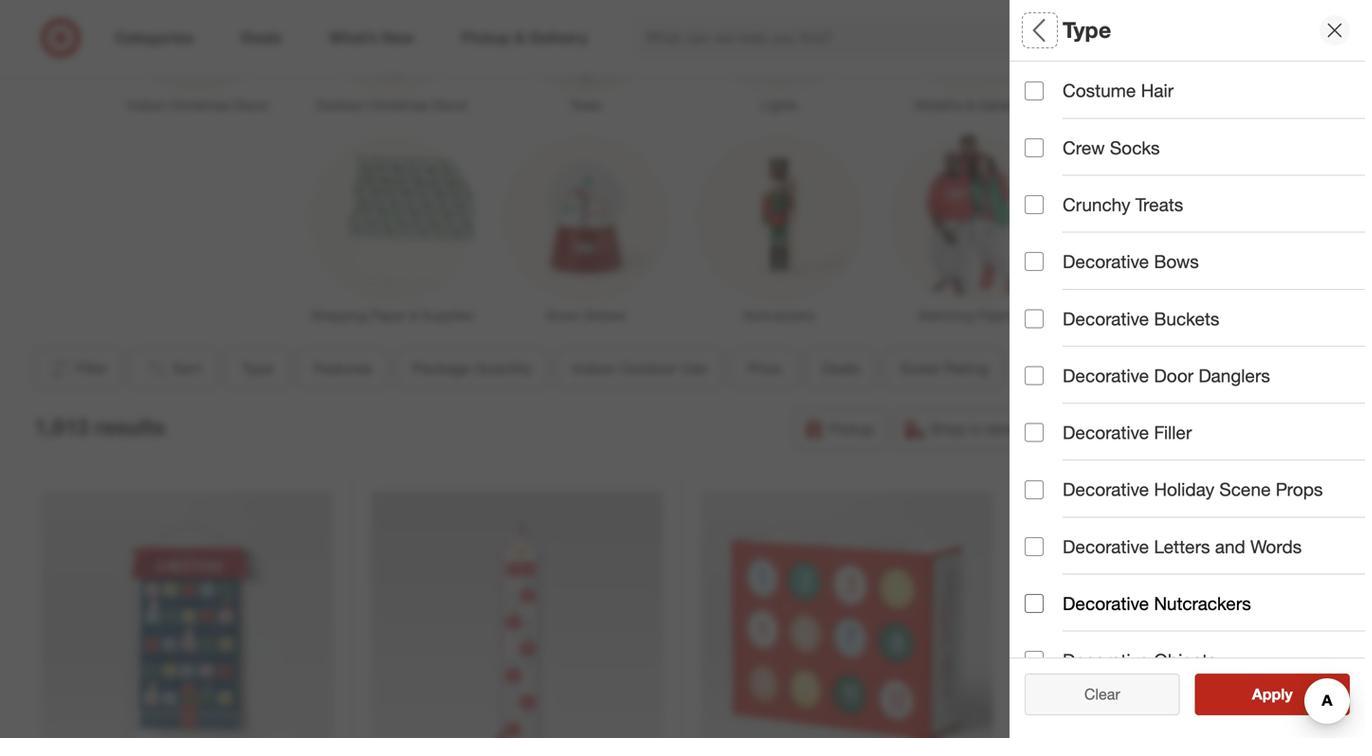 Task type: describe. For each thing, give the bounding box(es) containing it.
1 vertical spatial theme button
[[1025, 526, 1366, 593]]

decorative bows
[[1063, 251, 1199, 273]]

wreaths
[[914, 97, 963, 113]]

crew socks
[[1063, 137, 1160, 159]]

filters
[[1057, 17, 1116, 43]]

clear all button
[[1025, 674, 1180, 716]]

package quantity inside all filters "dialog"
[[1025, 214, 1177, 236]]

wrapping paper & supplies link
[[295, 132, 489, 325]]

Crunchy Treats checkbox
[[1025, 195, 1044, 214]]

0 horizontal spatial deals
[[822, 359, 860, 378]]

hair
[[1141, 80, 1174, 102]]

trees link
[[489, 0, 683, 115]]

words
[[1251, 536, 1302, 558]]

quantity inside all filters "dialog"
[[1104, 214, 1177, 236]]

color
[[1025, 612, 1072, 634]]

1,913 results
[[34, 414, 165, 441]]

deals inside all filters "dialog"
[[1025, 413, 1074, 435]]

1 vertical spatial package
[[412, 359, 471, 378]]

2 vertical spatial type
[[242, 359, 274, 378]]

1 horizontal spatial features button
[[1025, 128, 1366, 194]]

lights link
[[683, 0, 877, 115]]

costume hair
[[1063, 80, 1174, 102]]

christmas for indoor
[[169, 97, 230, 113]]

features inside all filters "dialog"
[[1025, 148, 1100, 169]]

letters
[[1155, 536, 1211, 558]]

0 vertical spatial nutcrackers
[[744, 307, 815, 324]]

lights
[[762, 97, 798, 113]]

and
[[1216, 536, 1246, 558]]

0 horizontal spatial price
[[748, 359, 782, 378]]

use inside all filters "dialog"
[[1162, 280, 1195, 302]]

costume
[[1063, 80, 1136, 102]]

pickup button
[[794, 409, 887, 451]]

guest inside all filters "dialog"
[[1025, 480, 1076, 501]]

Decorative Buckets checkbox
[[1025, 309, 1044, 328]]

matching pajamas link
[[877, 132, 1070, 325]]

indoor outdoor use inside all filters "dialog"
[[1025, 280, 1195, 302]]

price inside all filters "dialog"
[[1025, 347, 1070, 369]]

decorative buckets
[[1063, 308, 1220, 330]]

0 horizontal spatial guest rating button
[[884, 348, 1005, 390]]

Decorative Letters and Words checkbox
[[1025, 538, 1044, 557]]

ornaments link
[[1070, 0, 1264, 115]]

indoor christmas decor
[[127, 97, 270, 113]]

filter
[[75, 359, 108, 378]]

decorative for decorative letters and words
[[1063, 536, 1150, 558]]

pajamas
[[978, 307, 1028, 324]]

Decorative Holiday Scene Props checkbox
[[1025, 481, 1044, 500]]

indoor christmas decor link
[[101, 0, 295, 115]]

clear all
[[1075, 686, 1130, 704]]

theme inside all filters "dialog"
[[1025, 546, 1084, 568]]

type inside 'dialog'
[[1063, 17, 1112, 43]]

globes
[[583, 307, 626, 324]]

crunchy treats
[[1063, 194, 1184, 216]]

pickup
[[829, 420, 875, 439]]

0 vertical spatial outdoor
[[316, 97, 365, 113]]

clear for clear
[[1085, 686, 1121, 704]]

supplies
[[422, 307, 474, 324]]

decorative for decorative bows
[[1063, 251, 1150, 273]]

trees
[[570, 97, 602, 113]]

in
[[970, 420, 982, 439]]

outdoor christmas decor link
[[295, 0, 489, 115]]

2 vertical spatial indoor
[[572, 359, 616, 378]]

0 vertical spatial package quantity button
[[1025, 194, 1366, 261]]

search button
[[1093, 17, 1139, 63]]

apply
[[1253, 686, 1293, 704]]

same day delivery button
[[1041, 409, 1216, 451]]

decorative holiday scene props
[[1063, 479, 1323, 501]]

guest rating inside all filters "dialog"
[[1025, 480, 1137, 501]]

wreaths & garlands
[[914, 97, 1032, 113]]

decorative door danglers
[[1063, 365, 1271, 387]]

sort
[[173, 359, 202, 378]]

day
[[1119, 420, 1145, 439]]

Decorative Door Danglers checkbox
[[1025, 367, 1044, 385]]

decorative for decorative door danglers
[[1063, 365, 1150, 387]]

0 vertical spatial indoor outdoor use button
[[1025, 261, 1366, 327]]

0 horizontal spatial indoor
[[127, 97, 166, 113]]

1 vertical spatial indoor outdoor use
[[572, 359, 708, 378]]

nutcrackers inside the type 'dialog'
[[1155, 593, 1252, 615]]

What can we help you find? suggestions appear below search field
[[634, 17, 1107, 59]]

matching
[[919, 307, 974, 324]]

decorative for decorative nutcrackers
[[1063, 593, 1150, 615]]

wrapping paper & supplies
[[311, 307, 474, 324]]

0 vertical spatial rating
[[945, 359, 989, 378]]

1 vertical spatial quantity
[[475, 359, 532, 378]]

price button inside all filters "dialog"
[[1025, 327, 1366, 394]]

decorative objects
[[1063, 650, 1217, 672]]

rating inside all filters "dialog"
[[1081, 480, 1137, 501]]

1 vertical spatial package quantity
[[412, 359, 532, 378]]

indoor inside all filters "dialog"
[[1025, 280, 1081, 302]]

color button
[[1025, 593, 1366, 659]]

clear for clear all
[[1075, 686, 1111, 704]]

same day delivery
[[1076, 420, 1204, 439]]

scene
[[1220, 479, 1271, 501]]

garlands
[[979, 97, 1032, 113]]

see
[[1233, 686, 1260, 704]]

ornaments
[[1134, 97, 1200, 113]]

snow globes link
[[489, 132, 683, 325]]

sort button
[[130, 348, 218, 390]]

0 horizontal spatial indoor outdoor use button
[[556, 348, 724, 390]]

0 vertical spatial guest rating
[[900, 359, 989, 378]]

matching pajamas
[[919, 307, 1028, 324]]



Task type: vqa. For each thing, say whether or not it's contained in the screenshot.
the View all categories "button"
no



Task type: locate. For each thing, give the bounding box(es) containing it.
nutcrackers link
[[683, 132, 877, 325]]

0 vertical spatial use
[[1162, 280, 1195, 302]]

decor
[[234, 97, 270, 113], [433, 97, 469, 113]]

1 vertical spatial theme
[[1025, 546, 1084, 568]]

outdoor inside all filters "dialog"
[[1086, 280, 1157, 302]]

0 vertical spatial theme
[[1029, 359, 1075, 378]]

all
[[1025, 17, 1051, 43]]

1 vertical spatial results
[[1264, 686, 1313, 704]]

0 vertical spatial theme button
[[1012, 348, 1092, 390]]

Costume Hair checkbox
[[1025, 81, 1044, 100]]

1 vertical spatial type button
[[226, 348, 290, 390]]

0 horizontal spatial package quantity
[[412, 359, 532, 378]]

type button up socks
[[1025, 62, 1366, 128]]

socks
[[1110, 137, 1160, 159]]

1 vertical spatial &
[[410, 307, 418, 324]]

0 horizontal spatial guest
[[900, 359, 941, 378]]

decorative for decorative objects
[[1063, 650, 1150, 672]]

features button
[[1025, 128, 1366, 194], [298, 348, 388, 390]]

3 decorative from the top
[[1063, 365, 1150, 387]]

clear inside button
[[1075, 686, 1111, 704]]

1 horizontal spatial indoor outdoor use button
[[1025, 261, 1366, 327]]

21" fabric 'days 'til christmas' hanging advent calendar blue/red - wondershop™ image
[[41, 492, 333, 739], [41, 492, 333, 739]]

1 horizontal spatial guest rating button
[[1025, 460, 1366, 526]]

clear inside button
[[1085, 686, 1121, 704]]

deals button
[[806, 348, 876, 390], [1025, 394, 1366, 460]]

type right all
[[1063, 17, 1112, 43]]

type right "sort"
[[242, 359, 274, 378]]

crunchy
[[1063, 194, 1131, 216]]

0 horizontal spatial guest rating
[[900, 359, 989, 378]]

guest rating button down matching
[[884, 348, 1005, 390]]

decorative filler
[[1063, 422, 1192, 444]]

indoor outdoor use down the decorative bows
[[1025, 280, 1195, 302]]

0 vertical spatial guest rating button
[[884, 348, 1005, 390]]

2 decor from the left
[[433, 97, 469, 113]]

1 vertical spatial guest rating button
[[1025, 460, 1366, 526]]

1 horizontal spatial indoor outdoor use
[[1025, 280, 1195, 302]]

& right the wreaths
[[967, 97, 975, 113]]

features up crunchy treats checkbox
[[1025, 148, 1100, 169]]

1 vertical spatial features button
[[298, 348, 388, 390]]

0 horizontal spatial price button
[[732, 348, 798, 390]]

0 horizontal spatial deals button
[[806, 348, 876, 390]]

0 horizontal spatial use
[[681, 359, 708, 378]]

rating
[[945, 359, 989, 378], [1081, 480, 1137, 501]]

0 vertical spatial indoor
[[127, 97, 166, 113]]

indoor outdoor use button
[[1025, 261, 1366, 327], [556, 348, 724, 390]]

1 horizontal spatial quantity
[[1104, 214, 1177, 236]]

crew
[[1063, 137, 1105, 159]]

1 horizontal spatial price
[[1025, 347, 1070, 369]]

package quantity
[[1025, 214, 1177, 236], [412, 359, 532, 378]]

0 horizontal spatial quantity
[[475, 359, 532, 378]]

1 clear from the left
[[1075, 686, 1111, 704]]

clear left "all"
[[1075, 686, 1111, 704]]

7 decorative from the top
[[1063, 593, 1150, 615]]

decorative letters and words
[[1063, 536, 1302, 558]]

0 horizontal spatial &
[[410, 307, 418, 324]]

0 vertical spatial deals
[[822, 359, 860, 378]]

0 vertical spatial package
[[1025, 214, 1099, 236]]

1 vertical spatial deals
[[1025, 413, 1074, 435]]

rating down matching pajamas
[[945, 359, 989, 378]]

package quantity up the decorative bows
[[1025, 214, 1177, 236]]

& right paper
[[410, 307, 418, 324]]

1 horizontal spatial results
[[1264, 686, 1313, 704]]

2 horizontal spatial indoor
[[1025, 280, 1081, 302]]

decorative nutcrackers
[[1063, 593, 1252, 615]]

rating down decorative filler
[[1081, 480, 1137, 501]]

package inside all filters "dialog"
[[1025, 214, 1099, 236]]

guest up decorative letters and words option
[[1025, 480, 1076, 501]]

shop in store button
[[895, 409, 1033, 451]]

decorative for decorative buckets
[[1063, 308, 1150, 330]]

type dialog
[[1010, 0, 1366, 739]]

Crew Socks checkbox
[[1025, 138, 1044, 157]]

1 horizontal spatial indoor
[[572, 359, 616, 378]]

features button down wrapping
[[298, 348, 388, 390]]

1 vertical spatial guest rating
[[1025, 480, 1137, 501]]

1 vertical spatial package quantity button
[[396, 348, 548, 390]]

delivery
[[1149, 420, 1204, 439]]

buckets
[[1155, 308, 1220, 330]]

4 decorative from the top
[[1063, 422, 1150, 444]]

results for 1,913 results
[[95, 414, 165, 441]]

danglers
[[1199, 365, 1271, 387]]

package up decorative bows option on the top of page
[[1025, 214, 1099, 236]]

deals button down door
[[1025, 394, 1366, 460]]

christmas
[[169, 97, 230, 113], [369, 97, 429, 113]]

0 horizontal spatial decor
[[234, 97, 270, 113]]

2 christmas from the left
[[369, 97, 429, 113]]

8 decorative from the top
[[1063, 650, 1150, 672]]

1 horizontal spatial guest
[[1025, 480, 1076, 501]]

2 clear from the left
[[1085, 686, 1121, 704]]

0 vertical spatial type
[[1063, 17, 1112, 43]]

price
[[1025, 347, 1070, 369], [748, 359, 782, 378]]

guest
[[900, 359, 941, 378], [1025, 480, 1076, 501]]

use
[[1162, 280, 1195, 302], [681, 359, 708, 378]]

shop in store
[[930, 420, 1021, 439]]

0 vertical spatial package quantity
[[1025, 214, 1177, 236]]

snow
[[546, 307, 579, 324]]

all filters
[[1025, 17, 1116, 43]]

type button
[[1025, 62, 1366, 128], [226, 348, 290, 390]]

results right see
[[1264, 686, 1313, 704]]

1 vertical spatial deals button
[[1025, 394, 1366, 460]]

5 decorative from the top
[[1063, 479, 1150, 501]]

theme button up the decorative nutcrackers
[[1025, 526, 1366, 593]]

price button
[[1025, 327, 1366, 394], [732, 348, 798, 390]]

1 vertical spatial rating
[[1081, 480, 1137, 501]]

1 horizontal spatial use
[[1162, 280, 1195, 302]]

0 vertical spatial guest
[[900, 359, 941, 378]]

door
[[1155, 365, 1194, 387]]

decor for outdoor christmas decor
[[433, 97, 469, 113]]

decorative for decorative holiday scene props
[[1063, 479, 1150, 501]]

1 horizontal spatial deals button
[[1025, 394, 1366, 460]]

0 horizontal spatial features
[[314, 359, 372, 378]]

results right 1,913
[[95, 414, 165, 441]]

theme
[[1029, 359, 1075, 378], [1025, 546, 1084, 568]]

package quantity down 'supplies'
[[412, 359, 532, 378]]

0 horizontal spatial results
[[95, 414, 165, 441]]

1 decorative from the top
[[1063, 251, 1150, 273]]

package quantity button up buckets
[[1025, 194, 1366, 261]]

2 decorative from the top
[[1063, 308, 1150, 330]]

shop
[[930, 420, 966, 439]]

1 horizontal spatial nutcrackers
[[1155, 593, 1252, 615]]

1 vertical spatial outdoor
[[1086, 280, 1157, 302]]

1 vertical spatial indoor outdoor use button
[[556, 348, 724, 390]]

all
[[1115, 686, 1130, 704]]

filler
[[1155, 422, 1192, 444]]

wreaths & garlands link
[[877, 0, 1070, 115]]

1 horizontal spatial package
[[1025, 214, 1099, 236]]

type inside all filters "dialog"
[[1025, 81, 1065, 103]]

clear
[[1075, 686, 1111, 704], [1085, 686, 1121, 704]]

0 vertical spatial indoor outdoor use
[[1025, 280, 1195, 302]]

0 horizontal spatial type button
[[226, 348, 290, 390]]

package quantity button
[[1025, 194, 1366, 261], [396, 348, 548, 390]]

guest down matching
[[900, 359, 941, 378]]

props
[[1276, 479, 1323, 501]]

2 horizontal spatial outdoor
[[1086, 280, 1157, 302]]

deals up pickup button
[[822, 359, 860, 378]]

2 vertical spatial outdoor
[[620, 359, 677, 378]]

0 horizontal spatial package
[[412, 359, 471, 378]]

deals button up pickup button
[[806, 348, 876, 390]]

1 vertical spatial type
[[1025, 81, 1065, 103]]

1 horizontal spatial package quantity button
[[1025, 194, 1366, 261]]

0 vertical spatial &
[[967, 97, 975, 113]]

see results button
[[1195, 674, 1350, 716]]

deals left same
[[1025, 413, 1074, 435]]

wrapping
[[311, 307, 367, 324]]

1 horizontal spatial christmas
[[369, 97, 429, 113]]

0 horizontal spatial features button
[[298, 348, 388, 390]]

features down wrapping
[[314, 359, 372, 378]]

holiday
[[1155, 479, 1215, 501]]

1 horizontal spatial features
[[1025, 148, 1100, 169]]

objects
[[1155, 650, 1217, 672]]

deals
[[822, 359, 860, 378], [1025, 413, 1074, 435]]

paper
[[371, 307, 406, 324]]

guest rating down matching
[[900, 359, 989, 378]]

bows
[[1155, 251, 1199, 273]]

1 horizontal spatial type button
[[1025, 62, 1366, 128]]

type
[[1063, 17, 1112, 43], [1025, 81, 1065, 103], [242, 359, 274, 378]]

1 horizontal spatial outdoor
[[620, 359, 677, 378]]

theme down decorative buckets checkbox
[[1029, 359, 1075, 378]]

0 horizontal spatial rating
[[945, 359, 989, 378]]

nutcrackers
[[744, 307, 815, 324], [1155, 593, 1252, 615]]

0 vertical spatial deals button
[[806, 348, 876, 390]]

features button down ornaments
[[1025, 128, 1366, 194]]

store
[[986, 420, 1021, 439]]

results for see results
[[1264, 686, 1313, 704]]

guest rating
[[900, 359, 989, 378], [1025, 480, 1137, 501]]

features
[[1025, 148, 1100, 169], [314, 359, 372, 378]]

snow globes
[[546, 307, 626, 324]]

1 horizontal spatial price button
[[1025, 327, 1366, 394]]

1 horizontal spatial guest rating
[[1025, 480, 1137, 501]]

1 vertical spatial use
[[681, 359, 708, 378]]

package
[[1025, 214, 1099, 236], [412, 359, 471, 378]]

13"x16.5" christmas countdown punch box red - wondershop™ image
[[701, 492, 993, 739], [701, 492, 993, 739]]

christmas for outdoor
[[369, 97, 429, 113]]

0 vertical spatial type button
[[1025, 62, 1366, 128]]

0 horizontal spatial nutcrackers
[[744, 307, 815, 324]]

see results
[[1233, 686, 1313, 704]]

outdoor
[[316, 97, 365, 113], [1086, 280, 1157, 302], [620, 359, 677, 378]]

1 horizontal spatial deals
[[1025, 413, 1074, 435]]

apply button
[[1195, 674, 1350, 716]]

guest rating button
[[884, 348, 1005, 390], [1025, 460, 1366, 526]]

indoor outdoor use down the "globes"
[[572, 359, 708, 378]]

quantity
[[1104, 214, 1177, 236], [475, 359, 532, 378]]

1 vertical spatial nutcrackers
[[1155, 593, 1252, 615]]

type button right "sort"
[[226, 348, 290, 390]]

1 decor from the left
[[234, 97, 270, 113]]

0 vertical spatial quantity
[[1104, 214, 1177, 236]]

0 horizontal spatial outdoor
[[316, 97, 365, 113]]

1 horizontal spatial decor
[[433, 97, 469, 113]]

guest rating down same
[[1025, 480, 1137, 501]]

theme up the decorative nutcrackers option
[[1025, 546, 1084, 568]]

1 horizontal spatial rating
[[1081, 480, 1137, 501]]

6 decorative from the top
[[1063, 536, 1150, 558]]

package quantity button down 'supplies'
[[396, 348, 548, 390]]

all filters dialog
[[1010, 0, 1366, 739]]

1,913
[[34, 414, 89, 441]]

Decorative Filler checkbox
[[1025, 424, 1044, 443]]

0 vertical spatial features
[[1025, 148, 1100, 169]]

1 vertical spatial features
[[314, 359, 372, 378]]

0 horizontal spatial indoor outdoor use
[[572, 359, 708, 378]]

1 vertical spatial guest
[[1025, 480, 1076, 501]]

decorative
[[1063, 251, 1150, 273], [1063, 308, 1150, 330], [1063, 365, 1150, 387], [1063, 422, 1150, 444], [1063, 479, 1150, 501], [1063, 536, 1150, 558], [1063, 593, 1150, 615], [1063, 650, 1150, 672]]

same
[[1076, 420, 1115, 439]]

search
[[1093, 30, 1139, 49]]

filter button
[[34, 348, 122, 390]]

1 horizontal spatial &
[[967, 97, 975, 113]]

decor for indoor christmas decor
[[234, 97, 270, 113]]

decorative for decorative filler
[[1063, 422, 1150, 444]]

clear down decorative objects
[[1085, 686, 1121, 704]]

0 horizontal spatial package quantity button
[[396, 348, 548, 390]]

theme button
[[1012, 348, 1092, 390], [1025, 526, 1366, 593]]

treats
[[1136, 194, 1184, 216]]

Decorative Bows checkbox
[[1025, 252, 1044, 271]]

clear button
[[1025, 674, 1180, 716]]

indoor
[[127, 97, 166, 113], [1025, 280, 1081, 302], [572, 359, 616, 378]]

1 christmas from the left
[[169, 97, 230, 113]]

1 horizontal spatial package quantity
[[1025, 214, 1177, 236]]

1 vertical spatial indoor
[[1025, 280, 1081, 302]]

results inside button
[[1264, 686, 1313, 704]]

Decorative Nutcrackers checkbox
[[1025, 595, 1044, 614]]

type button inside all filters "dialog"
[[1025, 62, 1366, 128]]

0 vertical spatial results
[[95, 414, 165, 441]]

outdoor christmas decor
[[316, 97, 469, 113]]

theme button down decorative buckets checkbox
[[1012, 348, 1092, 390]]

48" fabric hanging christmas advent calendar with gingerbread man counter white - wondershop™ image
[[371, 492, 663, 739], [371, 492, 663, 739]]

type up crew socks option
[[1025, 81, 1065, 103]]

guest rating button up decorative letters and words
[[1025, 460, 1366, 526]]

package down 'supplies'
[[412, 359, 471, 378]]

18.78" battery operated lit 'sleeps 'til christmas' wood countdown sign cream - wondershop™ image
[[1031, 492, 1324, 739], [1031, 492, 1324, 739]]



